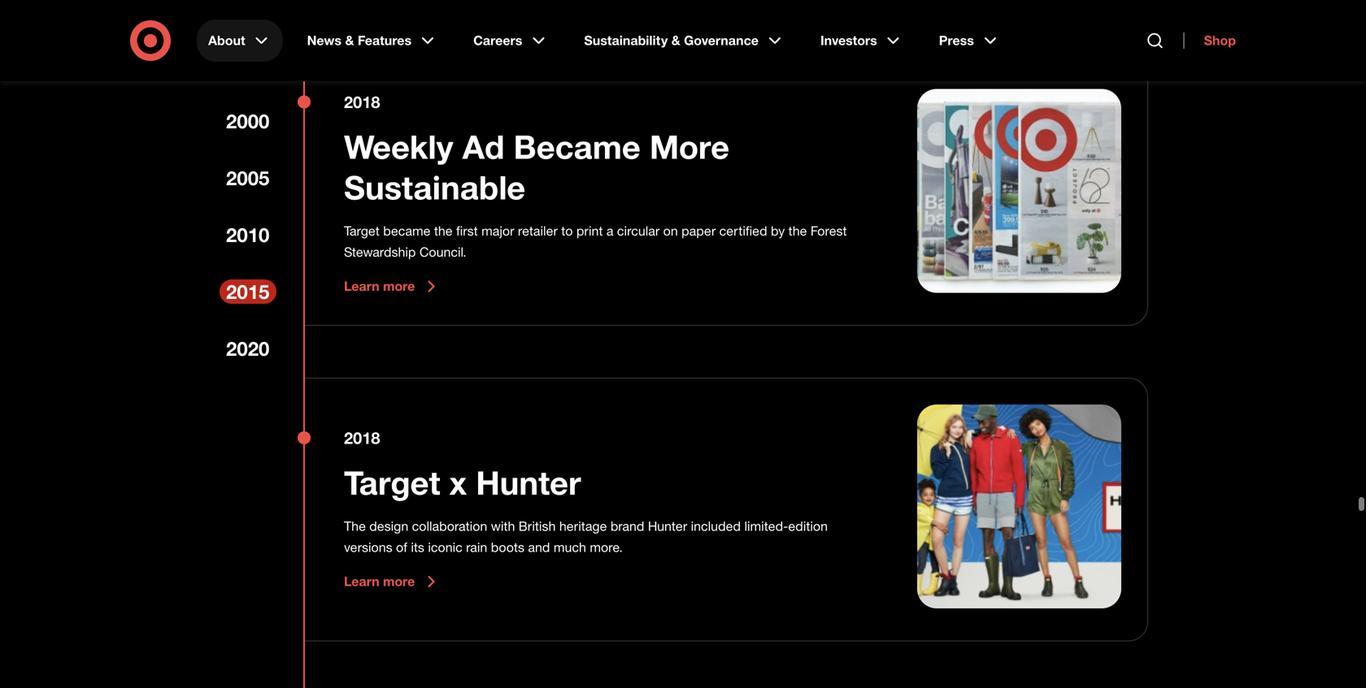 Task type: describe. For each thing, give the bounding box(es) containing it.
shop link
[[1184, 33, 1236, 49]]

council.
[[419, 245, 466, 260]]

much
[[554, 540, 586, 556]]

news & features link
[[296, 20, 449, 62]]

2000
[[226, 109, 269, 133]]

its
[[411, 540, 424, 556]]

brand
[[611, 519, 644, 535]]

learn more for target x hunter
[[344, 574, 415, 590]]

versions
[[344, 540, 392, 556]]

x
[[449, 463, 467, 503]]

investors link
[[809, 20, 915, 62]]

boots
[[491, 540, 524, 556]]

2010
[[226, 223, 269, 247]]

forest
[[811, 223, 847, 239]]

2020
[[226, 337, 269, 361]]

2020 link
[[220, 337, 276, 361]]

target x hunter button
[[344, 463, 581, 504]]

edition
[[788, 519, 828, 535]]

retailer
[[518, 223, 558, 239]]

learn more button for weekly ad became more sustainable
[[344, 277, 441, 297]]

more
[[650, 127, 729, 167]]

certified
[[719, 223, 767, 239]]

by
[[771, 223, 785, 239]]

about
[[208, 33, 245, 48]]

2018 for weekly ad became more sustainable
[[344, 92, 380, 112]]

2000 link
[[220, 109, 276, 133]]

more for weekly ad became more sustainable
[[383, 279, 415, 295]]

sustainability
[[584, 33, 668, 48]]

the design collaboration with british heritage brand hunter included limited-edition versions of its iconic rain boots and much more.
[[344, 519, 828, 556]]

stewardship
[[344, 245, 416, 260]]

collaboration
[[412, 519, 487, 535]]

2010 link
[[220, 223, 276, 247]]

2 the from the left
[[789, 223, 807, 239]]

weekly ad became more sustainable button
[[344, 127, 878, 208]]

first
[[456, 223, 478, 239]]

features
[[358, 33, 412, 48]]

ad
[[462, 127, 505, 167]]

hunter inside button
[[476, 463, 581, 503]]

became
[[514, 127, 641, 167]]

shop
[[1204, 33, 1236, 48]]

about link
[[197, 20, 283, 62]]

learn more button for target x hunter
[[344, 573, 441, 592]]

limited-
[[744, 519, 788, 535]]

to
[[561, 223, 573, 239]]

included
[[691, 519, 741, 535]]

rain
[[466, 540, 487, 556]]

british
[[519, 519, 556, 535]]



Task type: locate. For each thing, give the bounding box(es) containing it.
governance
[[684, 33, 759, 48]]

1 vertical spatial target
[[344, 463, 440, 503]]

sustainability & governance link
[[573, 20, 796, 62]]

target inside button
[[344, 463, 440, 503]]

1 vertical spatial learn more button
[[344, 573, 441, 592]]

target for target became the first major retailer to print a circular on paper certified by the forest stewardship council.
[[344, 223, 380, 239]]

0 vertical spatial learn more
[[344, 279, 415, 295]]

1 the from the left
[[434, 223, 453, 239]]

became
[[383, 223, 431, 239]]

learn more for weekly ad became more sustainable
[[344, 279, 415, 295]]

hunter inside the design collaboration with british heritage brand hunter included limited-edition versions of its iconic rain boots and much more.
[[648, 519, 687, 535]]

1 learn more button from the top
[[344, 277, 441, 297]]

2005
[[226, 166, 269, 190]]

with
[[491, 519, 515, 535]]

2 target from the top
[[344, 463, 440, 503]]

target x hunter
[[344, 463, 581, 503]]

2 learn from the top
[[344, 574, 379, 590]]

2015 link
[[220, 280, 276, 304]]

0 vertical spatial target
[[344, 223, 380, 239]]

of
[[396, 540, 407, 556]]

2 learn more button from the top
[[344, 573, 441, 592]]

target up stewardship
[[344, 223, 380, 239]]

0 vertical spatial 2018
[[344, 92, 380, 112]]

2015
[[226, 280, 269, 304]]

2 learn more from the top
[[344, 574, 415, 590]]

target up design on the bottom
[[344, 463, 440, 503]]

2 & from the left
[[671, 33, 680, 48]]

more down of
[[383, 574, 415, 590]]

2018 for target x hunter
[[344, 429, 380, 448]]

1 vertical spatial learn
[[344, 574, 379, 590]]

1 more from the top
[[383, 279, 415, 295]]

news
[[307, 33, 342, 48]]

weekly
[[344, 127, 453, 167]]

2 2018 from the top
[[344, 429, 380, 448]]

careers
[[473, 33, 522, 48]]

the up council.
[[434, 223, 453, 239]]

learn more button down stewardship
[[344, 277, 441, 297]]

1 vertical spatial more
[[383, 574, 415, 590]]

2 more from the top
[[383, 574, 415, 590]]

news & features
[[307, 33, 412, 48]]

careers link
[[462, 20, 560, 62]]

more for target x hunter
[[383, 574, 415, 590]]

0 vertical spatial learn
[[344, 279, 379, 295]]

the
[[344, 519, 366, 535]]

circular
[[617, 223, 660, 239]]

learn for weekly ad became more sustainable
[[344, 279, 379, 295]]

0 vertical spatial hunter
[[476, 463, 581, 503]]

more
[[383, 279, 415, 295], [383, 574, 415, 590]]

learn more down versions on the left of page
[[344, 574, 415, 590]]

and
[[528, 540, 550, 556]]

sustainable
[[344, 168, 525, 208]]

& left governance at the right top of the page
[[671, 33, 680, 48]]

0 horizontal spatial the
[[434, 223, 453, 239]]

press
[[939, 33, 974, 48]]

1 target from the top
[[344, 223, 380, 239]]

investors
[[820, 33, 877, 48]]

weekly ad became more sustainable
[[344, 127, 729, 208]]

a group of people standing together image
[[917, 405, 1121, 609]]

1 vertical spatial 2018
[[344, 429, 380, 448]]

1 horizontal spatial &
[[671, 33, 680, 48]]

learn for target x hunter
[[344, 574, 379, 590]]

1 vertical spatial hunter
[[648, 519, 687, 535]]

1 learn more from the top
[[344, 279, 415, 295]]

hunter up british
[[476, 463, 581, 503]]

1 learn from the top
[[344, 279, 379, 295]]

learn more button down of
[[344, 573, 441, 592]]

press link
[[928, 20, 1011, 62]]

text image
[[917, 89, 1121, 293]]

more down stewardship
[[383, 279, 415, 295]]

target for target x hunter
[[344, 463, 440, 503]]

0 horizontal spatial hunter
[[476, 463, 581, 503]]

a
[[607, 223, 614, 239]]

learn down versions on the left of page
[[344, 574, 379, 590]]

target
[[344, 223, 380, 239], [344, 463, 440, 503]]

paper
[[682, 223, 716, 239]]

1 2018 from the top
[[344, 92, 380, 112]]

on
[[663, 223, 678, 239]]

& for governance
[[671, 33, 680, 48]]

learn more button
[[344, 277, 441, 297], [344, 573, 441, 592]]

0 horizontal spatial &
[[345, 33, 354, 48]]

2005 link
[[220, 166, 276, 190]]

learn
[[344, 279, 379, 295], [344, 574, 379, 590]]

1 horizontal spatial hunter
[[648, 519, 687, 535]]

major
[[482, 223, 514, 239]]

hunter
[[476, 463, 581, 503], [648, 519, 687, 535]]

hunter right brand
[[648, 519, 687, 535]]

& for features
[[345, 33, 354, 48]]

target became the first major retailer to print a circular on paper certified by the forest stewardship council.
[[344, 223, 847, 260]]

1 horizontal spatial the
[[789, 223, 807, 239]]

design
[[369, 519, 408, 535]]

learn more
[[344, 279, 415, 295], [344, 574, 415, 590]]

learn down stewardship
[[344, 279, 379, 295]]

more.
[[590, 540, 623, 556]]

1 vertical spatial learn more
[[344, 574, 415, 590]]

the
[[434, 223, 453, 239], [789, 223, 807, 239]]

1 & from the left
[[345, 33, 354, 48]]

target inside target became the first major retailer to print a circular on paper certified by the forest stewardship council.
[[344, 223, 380, 239]]

0 vertical spatial learn more button
[[344, 277, 441, 297]]

0 vertical spatial more
[[383, 279, 415, 295]]

learn more down stewardship
[[344, 279, 415, 295]]

&
[[345, 33, 354, 48], [671, 33, 680, 48]]

print
[[576, 223, 603, 239]]

iconic
[[428, 540, 462, 556]]

& right news
[[345, 33, 354, 48]]

heritage
[[559, 519, 607, 535]]

2018
[[344, 92, 380, 112], [344, 429, 380, 448]]

sustainability & governance
[[584, 33, 759, 48]]

the right "by"
[[789, 223, 807, 239]]



Task type: vqa. For each thing, say whether or not it's contained in the screenshot.
more.
yes



